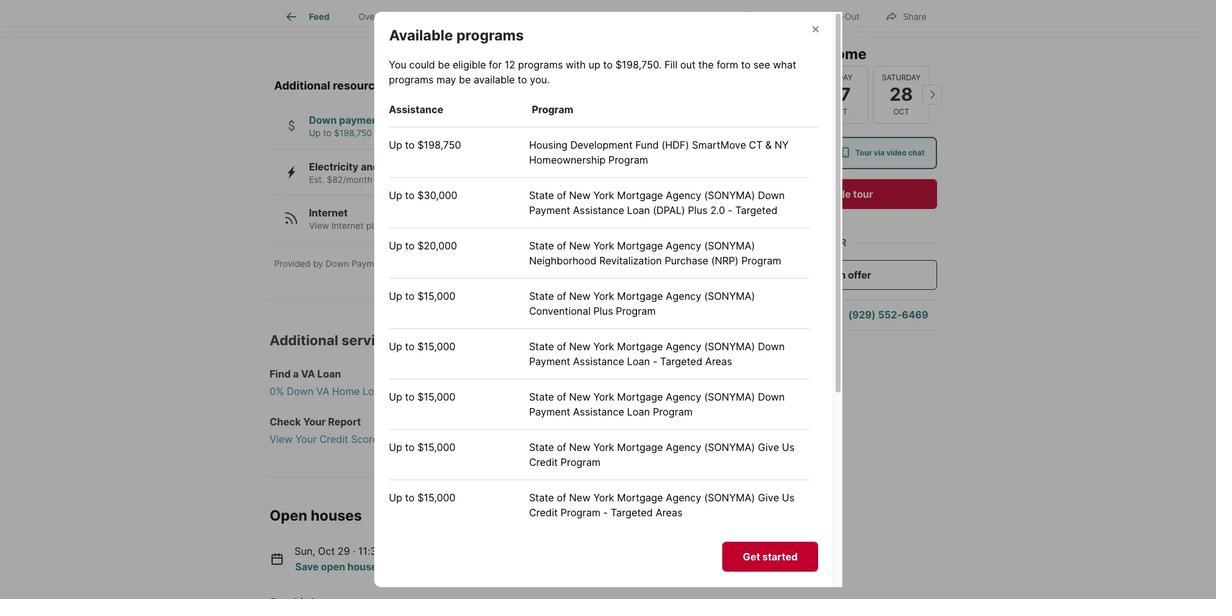 Task type: locate. For each thing, give the bounding box(es) containing it.
mortgage up revitalization
[[617, 240, 663, 252]]

0 horizontal spatial va
[[301, 368, 315, 380]]

1 vertical spatial $198,750
[[334, 128, 372, 138]]

with
[[566, 59, 586, 71]]

programs down details
[[456, 27, 524, 44]]

oct
[[832, 106, 848, 116], [894, 106, 909, 116], [318, 545, 335, 558]]

3 agency from the top
[[666, 290, 702, 303]]

get left quote
[[396, 385, 413, 398]]

up to $198,750
[[389, 139, 461, 152]]

1 vertical spatial areas
[[656, 507, 683, 520]]

tour inside option
[[768, 148, 783, 157]]

(sonyma) inside state of new york mortgage agency (sonyma) give us credit program
[[704, 442, 755, 454]]

0 vertical spatial available
[[474, 74, 515, 86]]

this right what
[[798, 45, 824, 62]]

2 mortgage from the top
[[617, 240, 663, 252]]

available inside internet view internet plans and providers available for this home
[[450, 221, 486, 231]]

1 vertical spatial your
[[295, 433, 317, 446]]

programs up "you."
[[518, 59, 563, 71]]

overview tab
[[344, 2, 412, 32]]

to up 1pm
[[405, 492, 415, 505]]

us for state of new york mortgage agency (sonyma) give us credit program
[[782, 442, 795, 454]]

0 vertical spatial tour
[[765, 45, 794, 62]]

(929)
[[849, 309, 876, 321]]

state of new york mortgage agency (sonyma) home for veterans (hfv) program
[[529, 543, 786, 570]]

new inside "state of new york mortgage agency (sonyma) down payment assistance loan (dpal) plus 2.0 - targeted"
[[569, 189, 591, 202]]

up for state of new york mortgage agency (sonyma) conventional plus program
[[389, 290, 402, 303]]

assistance
[[389, 104, 443, 116], [573, 204, 624, 217], [573, 356, 624, 368], [573, 406, 624, 419]]

programs inside . fill out the form to see what programs may be available to you.
[[389, 74, 434, 86]]

1 horizontal spatial $198,750
[[417, 139, 461, 152]]

advertisement down state of new york mortgage agency (sonyma) down payment assistance loan program
[[603, 419, 655, 428]]

targeted inside state of new york mortgage agency (sonyma) down payment assistance loan - targeted areas
[[660, 356, 703, 368]]

it's free, cancel anytime
[[742, 214, 826, 224]]

1 horizontal spatial this
[[798, 45, 824, 62]]

new for state of new york mortgage agency (sonyma) home for veterans (hfv) program
[[569, 543, 591, 555]]

x-out
[[836, 11, 860, 21]]

loan right a
[[317, 368, 341, 380]]

1 horizontal spatial tour
[[854, 187, 874, 200]]

$15,000 up quote
[[417, 341, 455, 353]]

1 advertisement from the top
[[603, 371, 655, 380]]

mortgage for state of new york mortgage agency (sonyma) conventional plus program
[[617, 290, 663, 303]]

(sonyma) for state of new york mortgage agency (sonyma) down payment assistance loan - targeted areas
[[704, 341, 755, 353]]

advertisement for check your report view your credit score
[[603, 419, 655, 428]]

of for state of new york mortgage agency (sonyma) give us credit program
[[557, 442, 566, 454]]

agency
[[666, 189, 702, 202], [666, 240, 702, 252], [666, 290, 702, 303], [666, 341, 702, 353], [666, 391, 702, 404], [666, 442, 702, 454], [666, 492, 702, 505], [666, 543, 702, 555]]

2 horizontal spatial targeted
[[735, 204, 778, 217]]

tour right go
[[765, 45, 794, 62]]

program inside state of new york mortgage agency (sonyma) give us credit program - targeted areas
[[561, 507, 601, 520]]

up for state of new york mortgage agency (sonyma) down payment assistance loan program
[[389, 391, 402, 404]]

available up $20,000
[[450, 221, 486, 231]]

0 horizontal spatial targeted
[[611, 507, 653, 520]]

up to $20,000
[[389, 240, 457, 252]]

up for state of new york mortgage agency (sonyma) give us credit program
[[389, 442, 402, 454]]

1 vertical spatial va
[[316, 385, 329, 398]]

2 agency from the top
[[666, 240, 702, 252]]

2 of from the top
[[557, 240, 566, 252]]

provided by down payment resource, wattbuy, and allconnect
[[274, 258, 535, 269]]

state of new york mortgage agency (sonyma) down payment assistance loan (dpal) plus 2.0 - targeted
[[529, 189, 785, 217]]

1 vertical spatial and
[[391, 221, 406, 231]]

tour in person option
[[742, 136, 830, 169]]

8 (sonyma) from the top
[[704, 543, 755, 555]]

2 $15,000 from the top
[[417, 341, 455, 353]]

3 $15,000 from the top
[[417, 391, 455, 404]]

7 of from the top
[[557, 492, 566, 505]]

down inside "state of new york mortgage agency (sonyma) down payment assistance loan (dpal) plus 2.0 - targeted"
[[758, 189, 785, 202]]

available down eligible
[[474, 74, 515, 86]]

state inside state of new york mortgage agency (sonyma) conventional plus program
[[529, 290, 554, 303]]

payment up neighborhood
[[529, 204, 570, 217]]

save
[[295, 561, 319, 574]]

state inside state of new york mortgage agency (sonyma) give us credit program - targeted areas
[[529, 492, 554, 505]]

additional left resources
[[274, 79, 330, 92]]

6 mortgage from the top
[[617, 442, 663, 454]]

oct down 28
[[894, 106, 909, 116]]

be inside . fill out the form to see what programs may be available to you.
[[459, 74, 471, 86]]

agency for state of new york mortgage agency (sonyma) conventional plus program
[[666, 290, 702, 303]]

6 agency from the top
[[666, 442, 702, 454]]

of inside state of new york mortgage agency (sonyma) down payment assistance loan - targeted areas
[[557, 341, 566, 353]]

for up allconnect
[[488, 221, 499, 231]]

$198,750
[[616, 59, 659, 71], [334, 128, 372, 138], [417, 139, 461, 152]]

agency for state of new york mortgage agency (sonyma) down payment assistance loan program
[[666, 391, 702, 404]]

mortgage for state of new york mortgage agency (sonyma) home for veterans (hfv) program
[[617, 543, 663, 555]]

new inside state of new york mortgage agency (sonyma) give us credit program - targeted areas
[[569, 492, 591, 505]]

assistance inside state of new york mortgage agency (sonyma) down payment assistance loan - targeted areas
[[573, 356, 624, 368]]

2 tour from the left
[[856, 148, 873, 157]]

be up may
[[438, 59, 450, 71]]

7 new from the top
[[569, 492, 591, 505]]

6 york from the top
[[593, 442, 614, 454]]

1 vertical spatial home
[[758, 543, 786, 555]]

anytime
[[798, 214, 826, 224]]

agency down state of new york mortgage agency (sonyma) conventional plus program
[[666, 341, 702, 353]]

credit for state of new york mortgage agency (sonyma) give us credit program - targeted areas
[[529, 507, 558, 520]]

history
[[564, 11, 592, 22]]

internet down est.
[[309, 207, 348, 219]]

programs up up to $198,750
[[446, 128, 486, 138]]

- inside state of new york mortgage agency (sonyma) down payment assistance loan - targeted areas
[[653, 356, 658, 368]]

down payment assistance up to $198,750 available from 12 programs
[[309, 114, 486, 138]]

york inside state of new york mortgage agency (sonyma) down payment assistance loan program
[[593, 391, 614, 404]]

7 york from the top
[[593, 492, 614, 505]]

$82/month
[[327, 174, 372, 185]]

oct inside saturday 28 oct
[[894, 106, 909, 116]]

1 vertical spatial internet
[[332, 221, 364, 231]]

12 right eligible
[[505, 59, 515, 71]]

1 us from the top
[[782, 442, 795, 454]]

up up 11:30am
[[389, 492, 402, 505]]

0 horizontal spatial &
[[541, 11, 546, 22]]

4 new from the top
[[569, 341, 591, 353]]

sale & tax history tab
[[506, 2, 607, 32]]

(sonyma) for state of new york mortgage agency (sonyma) conventional plus program
[[704, 290, 755, 303]]

schools
[[621, 11, 654, 22]]

development
[[571, 139, 633, 152]]

payment inside state of new york mortgage agency (sonyma) down payment assistance loan program
[[529, 406, 570, 419]]

6 of from the top
[[557, 442, 566, 454]]

- right 2.0
[[728, 204, 733, 217]]

state inside state of new york mortgage agency (sonyma) down payment assistance loan program
[[529, 391, 554, 404]]

1 vertical spatial view
[[270, 433, 293, 446]]

1 vertical spatial 12
[[435, 128, 444, 138]]

4 of from the top
[[557, 341, 566, 353]]

programs down could on the left top of the page
[[389, 74, 434, 86]]

5 mortgage from the top
[[617, 391, 663, 404]]

8 new from the top
[[569, 543, 591, 555]]

2 up to $15,000 from the top
[[389, 341, 455, 353]]

homeownership
[[529, 154, 606, 166]]

1 horizontal spatial be
[[459, 74, 471, 86]]

1 agency from the top
[[666, 189, 702, 202]]

plus right the conventional
[[593, 305, 613, 318]]

8 york from the top
[[593, 543, 614, 555]]

$15,000 right loans: in the bottom left of the page
[[417, 391, 455, 404]]

up up electricity
[[309, 128, 321, 138]]

(sonyma) for state of new york mortgage agency (sonyma) give us credit program
[[704, 442, 755, 454]]

tax
[[549, 11, 561, 22]]

resource,
[[390, 258, 431, 269]]

6 state from the top
[[529, 442, 554, 454]]

property
[[426, 11, 462, 22]]

5 state from the top
[[529, 391, 554, 404]]

-
[[728, 204, 733, 217], [653, 356, 658, 368], [603, 507, 608, 520], [401, 545, 406, 558]]

home inside find a va loan 0% down va home loans: get quote
[[332, 385, 360, 398]]

5 $15,000 from the top
[[417, 492, 455, 505]]

tour
[[768, 148, 783, 157], [856, 148, 873, 157]]

agency down state of new york mortgage agency (sonyma) down payment assistance loan program
[[666, 442, 702, 454]]

your down the check on the left
[[295, 433, 317, 446]]

4 mortgage from the top
[[617, 341, 663, 353]]

$20,000
[[417, 240, 457, 252]]

state inside state of new york mortgage agency (sonyma) home for veterans (hfv) program
[[529, 543, 554, 555]]

state for state of new york mortgage agency (sonyma) give us credit program
[[529, 442, 554, 454]]

up to $15,000 for state of new york mortgage agency (sonyma) give us credit program
[[389, 442, 455, 454]]

- inside sun, oct 29 · 11:30am - 1pm save open house
[[401, 545, 406, 558]]

view your credit score link
[[270, 432, 731, 447]]

to left see
[[741, 59, 751, 71]]

0 vertical spatial your
[[303, 416, 326, 428]]

state for state of new york mortgage agency (sonyma) down payment assistance loan - targeted areas
[[529, 341, 554, 353]]

areas inside state of new york mortgage agency (sonyma) give us credit program - targeted areas
[[656, 507, 683, 520]]

1 (sonyma) from the top
[[704, 189, 755, 202]]

home
[[828, 45, 867, 62], [519, 221, 542, 231]]

out
[[680, 59, 696, 71]]

targeted up state of new york mortgage agency (sonyma) home for veterans (hfv) program
[[611, 507, 653, 520]]

advertisement for find a va loan 0% down va home loans: get quote
[[603, 371, 655, 380]]

mortgage down state of new york mortgage agency (sonyma) give us credit program
[[617, 492, 663, 505]]

available programs dialog
[[374, 12, 842, 600]]

8 state from the top
[[529, 543, 554, 555]]

tour for tour via video chat
[[856, 148, 873, 157]]

assistance for state of new york mortgage agency (sonyma) down payment assistance loan - targeted areas
[[573, 356, 624, 368]]

$198,750 left fill
[[616, 59, 659, 71]]

(sonyma) inside state of new york mortgage agency (sonyma) down payment assistance loan program
[[704, 391, 755, 404]]

(sonyma) for state of new york mortgage agency (sonyma) down payment assistance loan (dpal) plus 2.0 - targeted
[[704, 189, 755, 202]]

3 (sonyma) from the top
[[704, 290, 755, 303]]

2 state from the top
[[529, 240, 554, 252]]

va up the "report"
[[316, 385, 329, 398]]

4 up to $15,000 from the top
[[389, 442, 455, 454]]

0 vertical spatial get
[[396, 385, 413, 398]]

tour via video chat option
[[830, 136, 937, 169]]

agency for state of new york mortgage agency (sonyma) down payment assistance loan - targeted areas
[[666, 341, 702, 353]]

and left solar
[[361, 161, 379, 173]]

york inside state of new york mortgage agency (sonyma) home for veterans (hfv) program
[[593, 543, 614, 555]]

get inside find a va loan 0% down va home loans: get quote
[[396, 385, 413, 398]]

2 give from the top
[[758, 492, 779, 505]]

agency inside state of new york mortgage agency (sonyma) home for veterans (hfv) program
[[666, 543, 702, 555]]

5 of from the top
[[557, 391, 566, 404]]

2 new from the top
[[569, 240, 591, 252]]

0 vertical spatial additional
[[274, 79, 330, 92]]

of for state of new york mortgage agency (sonyma) down payment assistance loan - targeted areas
[[557, 341, 566, 353]]

0 vertical spatial plus
[[688, 204, 708, 217]]

0 horizontal spatial and
[[361, 161, 379, 173]]

up
[[309, 128, 321, 138], [389, 139, 402, 152], [389, 189, 402, 202], [389, 240, 402, 252], [389, 290, 402, 303], [389, 341, 402, 353], [389, 391, 402, 404], [389, 442, 402, 454], [389, 492, 402, 505]]

agency down state of new york mortgage agency (sonyma) give us credit program - targeted areas
[[666, 543, 702, 555]]

up for state of new york mortgage agency (sonyma) give us credit program - targeted areas
[[389, 492, 402, 505]]

1 horizontal spatial plus
[[688, 204, 708, 217]]

1 horizontal spatial view
[[309, 221, 329, 231]]

6 new from the top
[[569, 442, 591, 454]]

state of new york mortgage agency (sonyma) down payment assistance loan - targeted areas
[[529, 341, 785, 368]]

your right the check on the left
[[303, 416, 326, 428]]

up left quote
[[389, 391, 402, 404]]

0 horizontal spatial 12
[[435, 128, 444, 138]]

loan for state of new york mortgage agency (sonyma) down payment assistance loan program
[[627, 406, 650, 419]]

available down assistance
[[375, 128, 411, 138]]

sale & tax history
[[521, 11, 592, 22]]

1 of from the top
[[557, 189, 566, 202]]

0 horizontal spatial oct
[[318, 545, 335, 558]]

tour
[[765, 45, 794, 62], [854, 187, 874, 200]]

·
[[353, 545, 356, 558]]

- up state of new york mortgage agency (sonyma) down payment assistance loan program
[[653, 356, 658, 368]]

mortgage inside state of new york mortgage agency (sonyma) down payment assistance loan program
[[617, 391, 663, 404]]

1 vertical spatial get
[[743, 552, 760, 564]]

0 horizontal spatial view
[[270, 433, 293, 446]]

7 agency from the top
[[666, 492, 702, 505]]

additional services
[[270, 332, 399, 349]]

552-
[[879, 309, 902, 321]]

targeted up state of new york mortgage agency (sonyma) down payment assistance loan program
[[660, 356, 703, 368]]

list box
[[742, 136, 937, 169]]

0 horizontal spatial this
[[502, 221, 517, 231]]

loan inside "state of new york mortgage agency (sonyma) down payment assistance loan (dpal) plus 2.0 - targeted"
[[627, 204, 650, 217]]

targeted inside state of new york mortgage agency (sonyma) give us credit program - targeted areas
[[611, 507, 653, 520]]

via
[[874, 148, 885, 157]]

0 vertical spatial and
[[361, 161, 379, 173]]

0 vertical spatial internet
[[309, 207, 348, 219]]

&
[[541, 11, 546, 22], [766, 139, 772, 152]]

get inside button
[[743, 552, 760, 564]]

1 vertical spatial be
[[459, 74, 471, 86]]

mortgage up (dpal)
[[617, 189, 663, 202]]

to down from
[[405, 139, 415, 152]]

targeted
[[735, 204, 778, 217], [660, 356, 703, 368], [611, 507, 653, 520]]

2 vertical spatial $198,750
[[417, 139, 461, 152]]

targeted for down
[[660, 356, 703, 368]]

home inside state of new york mortgage agency (sonyma) home for veterans (hfv) program
[[758, 543, 786, 555]]

1 horizontal spatial oct
[[832, 106, 848, 116]]

- inside state of new york mortgage agency (sonyma) give us credit program - targeted areas
[[603, 507, 608, 520]]

agency inside state of new york mortgage agency (sonyma) give us credit program - targeted areas
[[666, 492, 702, 505]]

8 agency from the top
[[666, 543, 702, 555]]

2 horizontal spatial and
[[473, 258, 488, 269]]

give
[[758, 442, 779, 454], [758, 492, 779, 505]]

state for state of new york mortgage agency (sonyma) down payment assistance loan (dpal) plus 2.0 - targeted
[[529, 189, 554, 202]]

go tour this home
[[742, 45, 867, 62]]

give inside state of new york mortgage agency (sonyma) give us credit program - targeted areas
[[758, 492, 779, 505]]

new inside state of new york mortgage agency (sonyma) down payment assistance loan program
[[569, 391, 591, 404]]

2 (sonyma) from the top
[[704, 240, 755, 252]]

tooltip
[[501, 0, 955, 66]]

agency for state of new york mortgage agency (sonyma) give us credit program
[[666, 442, 702, 454]]

$15,000 for state of new york mortgage agency (sonyma) down payment assistance loan program
[[417, 391, 455, 404]]

$15,000 up 1pm
[[417, 492, 455, 505]]

tour right schedule
[[854, 187, 874, 200]]

0 vertical spatial $198,750
[[616, 59, 659, 71]]

credit inside state of new york mortgage agency (sonyma) give us credit program
[[529, 457, 558, 469]]

mortgage inside state of new york mortgage agency (sonyma) down payment assistance loan - targeted areas
[[617, 341, 663, 353]]

programs
[[456, 27, 524, 44], [518, 59, 563, 71], [389, 74, 434, 86], [446, 128, 486, 138]]

be
[[438, 59, 450, 71], [459, 74, 471, 86]]

tab list
[[270, 0, 678, 32]]

agency inside state of new york mortgage agency (sonyma) conventional plus program
[[666, 290, 702, 303]]

available
[[474, 74, 515, 86], [375, 128, 411, 138], [450, 221, 486, 231]]

0 vertical spatial targeted
[[735, 204, 778, 217]]

to up electricity
[[323, 128, 332, 138]]

new for state of new york mortgage agency (sonyma) conventional plus program
[[569, 290, 591, 303]]

up down down payment assistance up to $198,750 available from 12 programs
[[389, 139, 402, 152]]

0 horizontal spatial areas
[[656, 507, 683, 520]]

fund
[[636, 139, 659, 152]]

credit down view your credit score link on the bottom of the page
[[529, 457, 558, 469]]

5 new from the top
[[569, 391, 591, 404]]

state for state of new york mortgage agency (sonyma) neighborhood revitalization purchase (nrp) program
[[529, 240, 554, 252]]

of inside state of new york mortgage agency (sonyma) give us credit program - targeted areas
[[557, 492, 566, 505]]

$15,000 down quote
[[417, 442, 455, 454]]

0 horizontal spatial home
[[519, 221, 542, 231]]

loan left (dpal)
[[627, 204, 650, 217]]

.
[[659, 59, 662, 71]]

new inside state of new york mortgage agency (sonyma) give us credit program
[[569, 442, 591, 454]]

0 horizontal spatial get
[[396, 385, 413, 398]]

view inside check your report view your credit score
[[270, 433, 293, 446]]

mortgage for state of new york mortgage agency (sonyma) down payment assistance loan (dpal) plus 2.0 - targeted
[[617, 189, 663, 202]]

$15,000 for state of new york mortgage agency (sonyma) down payment assistance loan - targeted areas
[[417, 341, 455, 353]]

view
[[309, 221, 329, 231], [270, 433, 293, 446]]

None button
[[750, 65, 806, 124], [811, 66, 868, 123], [873, 66, 930, 123], [750, 65, 806, 124], [811, 66, 868, 123], [873, 66, 930, 123]]

agency down state of new york mortgage agency (sonyma) give us credit program
[[666, 492, 702, 505]]

new for state of new york mortgage agency (sonyma) give us credit program - targeted areas
[[569, 492, 591, 505]]

5 up to $15,000 from the top
[[389, 492, 455, 505]]

(sonyma) inside state of new york mortgage agency (sonyma) neighborhood revitalization purchase (nrp) program
[[704, 240, 755, 252]]

to
[[603, 59, 613, 71], [741, 59, 751, 71], [518, 74, 527, 86], [323, 128, 332, 138], [405, 139, 415, 152], [405, 189, 415, 202], [405, 240, 415, 252], [405, 290, 415, 303], [405, 341, 415, 353], [405, 391, 415, 404], [405, 442, 415, 454], [405, 492, 415, 505]]

2 vertical spatial targeted
[[611, 507, 653, 520]]

property details tab
[[412, 2, 506, 32]]

1 vertical spatial available
[[375, 128, 411, 138]]

oct up 'open'
[[318, 545, 335, 558]]

0 vertical spatial for
[[489, 59, 502, 71]]

$15,000 down wattbuy,
[[417, 290, 455, 303]]

1 vertical spatial &
[[766, 139, 772, 152]]

oct for 28
[[894, 106, 909, 116]]

0 vertical spatial us
[[782, 442, 795, 454]]

payment inside state of new york mortgage agency (sonyma) down payment assistance loan - targeted areas
[[529, 356, 570, 368]]

credit inside state of new york mortgage agency (sonyma) give us credit program - targeted areas
[[529, 507, 558, 520]]

new inside state of new york mortgage agency (sonyma) home for veterans (hfv) program
[[569, 543, 591, 555]]

tour left the in
[[768, 148, 783, 157]]

house
[[347, 561, 377, 574]]

video
[[887, 148, 907, 157]]

loan inside find a va loan 0% down va home loans: get quote
[[317, 368, 341, 380]]

mortgage down state of new york mortgage agency (sonyma) down payment assistance loan program
[[617, 442, 663, 454]]

agency inside state of new york mortgage agency (sonyma) give us credit program
[[666, 442, 702, 454]]

1 state from the top
[[529, 189, 554, 202]]

agency inside state of new york mortgage agency (sonyma) down payment assistance loan - targeted areas
[[666, 341, 702, 353]]

to right score
[[405, 442, 415, 454]]

1 vertical spatial home
[[519, 221, 542, 231]]

home for (sonyma)
[[758, 543, 786, 555]]

va right a
[[301, 368, 315, 380]]

1 vertical spatial advertisement
[[603, 419, 655, 428]]

available programs element
[[389, 12, 539, 45]]

york inside state of new york mortgage agency (sonyma) neighborhood revitalization purchase (nrp) program
[[593, 240, 614, 252]]

0 horizontal spatial tour
[[768, 148, 783, 157]]

us inside state of new york mortgage agency (sonyma) give us credit program
[[782, 442, 795, 454]]

program inside state of new york mortgage agency (sonyma) neighborhood revitalization purchase (nrp) program
[[742, 255, 781, 267]]

12 right from
[[435, 128, 444, 138]]

give inside state of new york mortgage agency (sonyma) give us credit program
[[758, 442, 779, 454]]

up down solar
[[389, 189, 402, 202]]

1 new from the top
[[569, 189, 591, 202]]

4 $15,000 from the top
[[417, 442, 455, 454]]

$198,750 down the payment
[[334, 128, 372, 138]]

home up friday
[[828, 45, 867, 62]]

(sonyma) inside state of new york mortgage agency (sonyma) conventional plus program
[[704, 290, 755, 303]]

targeted right 2.0
[[735, 204, 778, 217]]

state inside "state of new york mortgage agency (sonyma) down payment assistance loan (dpal) plus 2.0 - targeted"
[[529, 189, 554, 202]]

3 of from the top
[[557, 290, 566, 303]]

tour inside button
[[854, 187, 874, 200]]

3 up to $15,000 from the top
[[389, 391, 455, 404]]

& right ct
[[766, 139, 772, 152]]

3 state from the top
[[529, 290, 554, 303]]

agency inside state of new york mortgage agency (sonyma) down payment assistance loan program
[[666, 391, 702, 404]]

agency down purchase
[[666, 290, 702, 303]]

tour for tour in person
[[768, 148, 783, 157]]

new
[[569, 189, 591, 202], [569, 240, 591, 252], [569, 290, 591, 303], [569, 341, 591, 353], [569, 391, 591, 404], [569, 442, 591, 454], [569, 492, 591, 505], [569, 543, 591, 555]]

8 mortgage from the top
[[617, 543, 663, 555]]

state for state of new york mortgage agency (sonyma) down payment assistance loan program
[[529, 391, 554, 404]]

- up the (hfv)
[[603, 507, 608, 520]]

conventional
[[529, 305, 591, 318]]

mortgage inside state of new york mortgage agency (sonyma) conventional plus program
[[617, 290, 663, 303]]

eligible
[[453, 59, 486, 71]]

housing
[[529, 139, 568, 152]]

up right score
[[389, 442, 402, 454]]

loans:
[[363, 385, 394, 398]]

advertisement
[[603, 371, 655, 380], [603, 419, 655, 428]]

1 vertical spatial this
[[502, 221, 517, 231]]

7 (sonyma) from the top
[[704, 492, 755, 505]]

0 vertical spatial be
[[438, 59, 450, 71]]

(sonyma) inside state of new york mortgage agency (sonyma) home for veterans (hfv) program
[[704, 543, 755, 555]]

2 york from the top
[[593, 240, 614, 252]]

agency for state of new york mortgage agency (sonyma) down payment assistance loan (dpal) plus 2.0 - targeted
[[666, 189, 702, 202]]

lightbulb icon element
[[516, 19, 551, 52]]

loan up state of new york mortgage agency (sonyma) down payment assistance loan program
[[627, 356, 650, 368]]

internet left plans
[[332, 221, 364, 231]]

score
[[351, 433, 378, 446]]

plus left 2.0
[[688, 204, 708, 217]]

mortgage
[[617, 189, 663, 202], [617, 240, 663, 252], [617, 290, 663, 303], [617, 341, 663, 353], [617, 391, 663, 404], [617, 442, 663, 454], [617, 492, 663, 505], [617, 543, 663, 555]]

payment for state of new york mortgage agency (sonyma) down payment assistance loan - targeted areas
[[529, 356, 570, 368]]

be down eligible
[[459, 74, 471, 86]]

0 vertical spatial advertisement
[[603, 371, 655, 380]]

home for va
[[332, 385, 360, 398]]

agency for state of new york mortgage agency (sonyma) give us credit program - targeted areas
[[666, 492, 702, 505]]

1 horizontal spatial &
[[766, 139, 772, 152]]

mortgage down state of new york mortgage agency (sonyma) conventional plus program
[[617, 341, 663, 353]]

additional up a
[[270, 332, 338, 349]]

schools tab
[[607, 2, 668, 32]]

loan inside state of new york mortgage agency (sonyma) down payment assistance loan - targeted areas
[[627, 356, 650, 368]]

0 vertical spatial areas
[[705, 356, 732, 368]]

1 horizontal spatial tour
[[856, 148, 873, 157]]

$15,000 for state of new york mortgage agency (sonyma) give us credit program
[[417, 442, 455, 454]]

chat
[[909, 148, 925, 157]]

payment down '0% down va home loans: get quote' link
[[529, 406, 570, 419]]

1 vertical spatial credit
[[529, 457, 558, 469]]

for
[[489, 59, 502, 71], [488, 221, 499, 231]]

credit up for
[[529, 507, 558, 520]]

new for state of new york mortgage agency (sonyma) down payment assistance loan - targeted areas
[[569, 341, 591, 353]]

2 vertical spatial credit
[[529, 507, 558, 520]]

0 vertical spatial view
[[309, 221, 329, 231]]

0 vertical spatial &
[[541, 11, 546, 22]]

1 horizontal spatial va
[[316, 385, 329, 398]]

save open house button
[[295, 559, 378, 576]]

1 horizontal spatial areas
[[705, 356, 732, 368]]

. fill out the form to see what programs may be available to you.
[[389, 59, 796, 86]]

2 vertical spatial available
[[450, 221, 486, 231]]

2 horizontal spatial oct
[[894, 106, 909, 116]]

0 horizontal spatial tour
[[765, 45, 794, 62]]

tour left via
[[856, 148, 873, 157]]

loan up state of new york mortgage agency (sonyma) give us credit program
[[627, 406, 650, 419]]

up up loans: in the bottom left of the page
[[389, 341, 402, 353]]

and right wattbuy,
[[473, 258, 488, 269]]

1 horizontal spatial home
[[758, 543, 786, 555]]

1 horizontal spatial 12
[[505, 59, 515, 71]]

get started
[[743, 552, 797, 564]]

payment inside "state of new york mortgage agency (sonyma) down payment assistance loan (dpal) plus 2.0 - targeted"
[[529, 204, 570, 217]]

york for state of new york mortgage agency (sonyma) give us credit program
[[593, 442, 614, 454]]

$198,750 down from
[[417, 139, 461, 152]]

this up allconnect
[[502, 221, 517, 231]]

1 vertical spatial tour
[[854, 187, 874, 200]]

4 state from the top
[[529, 341, 554, 353]]

us for state of new york mortgage agency (sonyma) give us credit program - targeted areas
[[782, 492, 795, 505]]

view up by
[[309, 221, 329, 231]]

1 horizontal spatial home
[[828, 45, 867, 62]]

6 (sonyma) from the top
[[704, 442, 755, 454]]

this inside internet view internet plans and providers available for this home
[[502, 221, 517, 231]]

3 york from the top
[[593, 290, 614, 303]]

0 vertical spatial credit
[[320, 433, 348, 446]]

next image
[[922, 85, 942, 105]]

mortgage inside state of new york mortgage agency (sonyma) home for veterans (hfv) program
[[617, 543, 663, 555]]

mortgage down state of new york mortgage agency (sonyma) down payment assistance loan - targeted areas
[[617, 391, 663, 404]]

home up allconnect
[[519, 221, 542, 231]]

mortgage inside "state of new york mortgage agency (sonyma) down payment assistance loan (dpal) plus 2.0 - targeted"
[[617, 189, 663, 202]]

get
[[396, 385, 413, 398], [743, 552, 760, 564]]

7 state from the top
[[529, 492, 554, 505]]

5 york from the top
[[593, 391, 614, 404]]

view inside internet view internet plans and providers available for this home
[[309, 221, 329, 231]]

of inside state of new york mortgage agency (sonyma) conventional plus program
[[557, 290, 566, 303]]

york inside "state of new york mortgage agency (sonyma) down payment assistance loan (dpal) plus 2.0 - targeted"
[[593, 189, 614, 202]]

targeted for give
[[611, 507, 653, 520]]

1 $15,000 from the top
[[417, 290, 455, 303]]

2 us from the top
[[782, 492, 795, 505]]

$30,000
[[417, 189, 457, 202]]

mortgage for state of new york mortgage agency (sonyma) give us credit program
[[617, 442, 663, 454]]

1 horizontal spatial get
[[743, 552, 760, 564]]

12 inside "available programs" dialog
[[505, 59, 515, 71]]

york inside state of new york mortgage agency (sonyma) conventional plus program
[[593, 290, 614, 303]]

12
[[505, 59, 515, 71], [435, 128, 444, 138]]

(sonyma) inside "state of new york mortgage agency (sonyma) down payment assistance loan (dpal) plus 2.0 - targeted"
[[704, 189, 755, 202]]

internet
[[309, 207, 348, 219], [332, 221, 364, 231]]

additional
[[274, 79, 330, 92], [270, 332, 338, 349]]

oct down 27
[[832, 106, 848, 116]]

1 vertical spatial plus
[[593, 305, 613, 318]]

and inside internet view internet plans and providers available for this home
[[391, 221, 406, 231]]

solar
[[381, 161, 406, 173]]

plus inside "state of new york mortgage agency (sonyma) down payment assistance loan (dpal) plus 2.0 - targeted"
[[688, 204, 708, 217]]

1 vertical spatial for
[[488, 221, 499, 231]]

advertisement down state of new york mortgage agency (sonyma) down payment assistance loan - targeted areas
[[603, 371, 655, 380]]

7 mortgage from the top
[[617, 492, 663, 505]]

1 vertical spatial additional
[[270, 332, 338, 349]]

5 (sonyma) from the top
[[704, 391, 755, 404]]

mortgage inside state of new york mortgage agency (sonyma) give us credit program - targeted areas
[[617, 492, 663, 505]]

3 new from the top
[[569, 290, 591, 303]]

0 horizontal spatial plus
[[593, 305, 613, 318]]

york for state of new york mortgage agency (sonyma) down payment assistance loan - targeted areas
[[593, 341, 614, 353]]

0 vertical spatial home
[[332, 385, 360, 398]]

4 (sonyma) from the top
[[704, 341, 755, 353]]

5 agency from the top
[[666, 391, 702, 404]]

york
[[593, 189, 614, 202], [593, 240, 614, 252], [593, 290, 614, 303], [593, 341, 614, 353], [593, 391, 614, 404], [593, 442, 614, 454], [593, 492, 614, 505], [593, 543, 614, 555]]

11:30am
[[358, 545, 398, 558]]

of inside state of new york mortgage agency (sonyma) give us credit program
[[557, 442, 566, 454]]

8 of from the top
[[557, 543, 566, 555]]

of inside state of new york mortgage agency (sonyma) down payment assistance loan program
[[557, 391, 566, 404]]

payment for state of new york mortgage agency (sonyma) down payment assistance loan program
[[529, 406, 570, 419]]

york for state of new york mortgage agency (sonyma) give us credit program - targeted areas
[[593, 492, 614, 505]]

2.0
[[711, 204, 725, 217]]

0 horizontal spatial $198,750
[[334, 128, 372, 138]]

available inside down payment assistance up to $198,750 available from 12 programs
[[375, 128, 411, 138]]

1 vertical spatial us
[[782, 492, 795, 505]]

1 tour from the left
[[768, 148, 783, 157]]

schedule tour
[[806, 187, 874, 200]]

(sonyma) for state of new york mortgage agency (sonyma) neighborhood revitalization purchase (nrp) program
[[704, 240, 755, 252]]

1 give from the top
[[758, 442, 779, 454]]

of inside state of new york mortgage agency (sonyma) neighborhood revitalization purchase (nrp) program
[[557, 240, 566, 252]]

1 vertical spatial give
[[758, 492, 779, 505]]

up to $15,000 for state of new york mortgage agency (sonyma) down payment assistance loan - targeted areas
[[389, 341, 455, 353]]

up for state of new york mortgage agency (sonyma) neighborhood revitalization purchase (nrp) program
[[389, 240, 402, 252]]

plus
[[688, 204, 708, 217], [593, 305, 613, 318]]

for right eligible
[[489, 59, 502, 71]]

1 horizontal spatial targeted
[[660, 356, 703, 368]]

of inside state of new york mortgage agency (sonyma) home for veterans (hfv) program
[[557, 543, 566, 555]]

additional for additional services
[[270, 332, 338, 349]]

4 york from the top
[[593, 341, 614, 353]]

loan inside state of new york mortgage agency (sonyma) down payment assistance loan program
[[627, 406, 650, 419]]

& left tax
[[541, 11, 546, 22]]

mortgage for state of new york mortgage agency (sonyma) down payment assistance loan program
[[617, 391, 663, 404]]

state inside state of new york mortgage agency (sonyma) give us credit program
[[529, 442, 554, 454]]

1 up to $15,000 from the top
[[389, 290, 455, 303]]

mortgage up the (hfv)
[[617, 543, 663, 555]]

you.
[[530, 74, 550, 86]]

up down provided by down payment resource, wattbuy, and allconnect
[[389, 290, 402, 303]]

1 horizontal spatial and
[[391, 221, 406, 231]]

agency down state of new york mortgage agency (sonyma) down payment assistance loan - targeted areas
[[666, 391, 702, 404]]

1 vertical spatial targeted
[[660, 356, 703, 368]]

2 advertisement from the top
[[603, 419, 655, 428]]

1 mortgage from the top
[[617, 189, 663, 202]]

assistance for state of new york mortgage agency (sonyma) down payment assistance loan (dpal) plus 2.0 - targeted
[[573, 204, 624, 217]]

0 horizontal spatial home
[[332, 385, 360, 398]]

1 york from the top
[[593, 189, 614, 202]]

0 vertical spatial 12
[[505, 59, 515, 71]]

4 agency from the top
[[666, 341, 702, 353]]

areas inside state of new york mortgage agency (sonyma) down payment assistance loan - targeted areas
[[705, 356, 732, 368]]

us
[[782, 442, 795, 454], [782, 492, 795, 505]]

plus inside state of new york mortgage agency (sonyma) conventional plus program
[[593, 305, 613, 318]]

state inside state of new york mortgage agency (sonyma) neighborhood revitalization purchase (nrp) program
[[529, 240, 554, 252]]

areas for program
[[656, 507, 683, 520]]

0 vertical spatial give
[[758, 442, 779, 454]]

york for state of new york mortgage agency (sonyma) down payment assistance loan program
[[593, 391, 614, 404]]

credit down the "report"
[[320, 433, 348, 446]]

and right plans
[[391, 221, 406, 231]]

6469
[[902, 309, 929, 321]]

view down the check on the left
[[270, 433, 293, 446]]

york inside state of new york mortgage agency (sonyma) give us credit program - targeted areas
[[593, 492, 614, 505]]

3 mortgage from the top
[[617, 290, 663, 303]]



Task type: vqa. For each thing, say whether or not it's contained in the screenshot.


Task type: describe. For each thing, give the bounding box(es) containing it.
a
[[293, 368, 299, 380]]

mortgage for state of new york mortgage agency (sonyma) give us credit program - targeted areas
[[617, 492, 663, 505]]

to up resource,
[[405, 240, 415, 252]]

x-
[[836, 11, 845, 21]]

(nrp)
[[711, 255, 739, 267]]

0 horizontal spatial be
[[438, 59, 450, 71]]

the
[[699, 59, 714, 71]]

27
[[829, 83, 851, 105]]

revitalization
[[599, 255, 662, 267]]

electricity
[[309, 161, 359, 173]]

loan for state of new york mortgage agency (sonyma) down payment assistance loan - targeted areas
[[627, 356, 650, 368]]

what
[[773, 59, 796, 71]]

down inside state of new york mortgage agency (sonyma) down payment assistance loan - targeted areas
[[758, 341, 785, 353]]

schedule
[[806, 187, 851, 200]]

to right the services
[[405, 341, 415, 353]]

& inside the housing development fund (hdf) smartmove ct & ny homeownership program
[[766, 139, 772, 152]]

to right up
[[603, 59, 613, 71]]

state for state of new york mortgage agency (sonyma) conventional plus program
[[529, 290, 554, 303]]

$198,750 inside down payment assistance up to $198,750 available from 12 programs
[[334, 128, 372, 138]]

ny
[[775, 139, 789, 152]]

additional for additional resources
[[274, 79, 330, 92]]

to left $30,000
[[405, 189, 415, 202]]

new for state of new york mortgage agency (sonyma) give us credit program
[[569, 442, 591, 454]]

of for state of new york mortgage agency (sonyma) conventional plus program
[[557, 290, 566, 303]]

tour in person
[[768, 148, 818, 157]]

electricity and solar est. $82/month
[[309, 161, 406, 185]]

friday 27 oct
[[827, 73, 853, 116]]

of for state of new york mortgage agency (sonyma) down payment assistance loan program
[[557, 391, 566, 404]]

purchase
[[665, 255, 709, 267]]

property details
[[426, 11, 492, 22]]

2 horizontal spatial $198,750
[[616, 59, 659, 71]]

up to $15,000 for state of new york mortgage agency (sonyma) give us credit program - targeted areas
[[389, 492, 455, 505]]

sun, oct 29 · 11:30am - 1pm save open house
[[295, 545, 429, 574]]

(sonyma) for state of new york mortgage agency (sonyma) down payment assistance loan program
[[704, 391, 755, 404]]

york for state of new york mortgage agency (sonyma) home for veterans (hfv) program
[[593, 543, 614, 555]]

an
[[834, 268, 846, 281]]

fill
[[665, 59, 678, 71]]

up
[[589, 59, 601, 71]]

york for state of new york mortgage agency (sonyma) neighborhood revitalization purchase (nrp) program
[[593, 240, 614, 252]]

new for state of new york mortgage agency (sonyma) down payment assistance loan program
[[569, 391, 591, 404]]

open
[[321, 561, 345, 574]]

loan for state of new york mortgage agency (sonyma) down payment assistance loan (dpal) plus 2.0 - targeted
[[627, 204, 650, 217]]

state of new york mortgage agency (sonyma) conventional plus program
[[529, 290, 755, 318]]

get started button
[[722, 543, 818, 573]]

0 vertical spatial home
[[828, 45, 867, 62]]

$15,000 for state of new york mortgage agency (sonyma) conventional plus program
[[417, 290, 455, 303]]

sun,
[[295, 545, 315, 558]]

est.
[[309, 174, 324, 185]]

$15,000 for state of new york mortgage agency (sonyma) give us credit program - targeted areas
[[417, 492, 455, 505]]

see
[[754, 59, 770, 71]]

home inside internet view internet plans and providers available for this home
[[519, 221, 542, 231]]

0 vertical spatial va
[[301, 368, 315, 380]]

(929) 552-6469
[[849, 309, 929, 321]]

state of new york mortgage agency (sonyma) neighborhood revitalization purchase (nrp) program
[[529, 240, 781, 267]]

open houses
[[270, 507, 362, 525]]

internet view internet plans and providers available for this home
[[309, 207, 542, 231]]

new for state of new york mortgage agency (sonyma) neighborhood revitalization purchase (nrp) program
[[569, 240, 591, 252]]

give for state of new york mortgage agency (sonyma) give us credit program - targeted areas
[[758, 492, 779, 505]]

of for state of new york mortgage agency (sonyma) neighborhood revitalization purchase (nrp) program
[[557, 240, 566, 252]]

for inside internet view internet plans and providers available for this home
[[488, 221, 499, 231]]

started
[[762, 552, 797, 564]]

from
[[413, 128, 432, 138]]

of for state of new york mortgage agency (sonyma) home for veterans (hfv) program
[[557, 543, 566, 555]]

0 vertical spatial this
[[798, 45, 824, 62]]

up to $15,000 for state of new york mortgage agency (sonyma) down payment assistance loan program
[[389, 391, 455, 404]]

& inside tab
[[541, 11, 546, 22]]

provided
[[274, 258, 311, 269]]

feed link
[[284, 9, 330, 24]]

tour for go
[[765, 45, 794, 62]]

up for state of new york mortgage agency (sonyma) down payment assistance loan - targeted areas
[[389, 341, 402, 353]]

down inside down payment assistance up to $198,750 available from 12 programs
[[309, 114, 337, 127]]

may
[[437, 74, 456, 86]]

to inside down payment assistance up to $198,750 available from 12 programs
[[323, 128, 332, 138]]

in
[[786, 148, 792, 157]]

available for internet
[[450, 221, 486, 231]]

(sonyma) for state of new york mortgage agency (sonyma) home for veterans (hfv) program
[[704, 543, 755, 555]]

tab list containing feed
[[270, 0, 678, 32]]

targeted inside "state of new york mortgage agency (sonyma) down payment assistance loan (dpal) plus 2.0 - targeted"
[[735, 204, 778, 217]]

for
[[529, 558, 544, 570]]

go
[[742, 45, 762, 62]]

it's
[[742, 214, 753, 224]]

12 inside down payment assistance up to $198,750 available from 12 programs
[[435, 128, 444, 138]]

up to $15,000 for state of new york mortgage agency (sonyma) conventional plus program
[[389, 290, 455, 303]]

favorite button
[[732, 3, 803, 28]]

list box containing tour in person
[[742, 136, 937, 169]]

state for state of new york mortgage agency (sonyma) give us credit program - targeted areas
[[529, 492, 554, 505]]

payment for state of new york mortgage agency (sonyma) down payment assistance loan (dpal) plus 2.0 - targeted
[[529, 204, 570, 217]]

new for state of new york mortgage agency (sonyma) down payment assistance loan (dpal) plus 2.0 - targeted
[[569, 189, 591, 202]]

open
[[270, 507, 307, 525]]

mortgage for state of new york mortgage agency (sonyma) neighborhood revitalization purchase (nrp) program
[[617, 240, 663, 252]]

(hfv)
[[592, 558, 619, 570]]

state of new york mortgage agency (sonyma) give us credit program
[[529, 442, 795, 469]]

to down resource,
[[405, 290, 415, 303]]

tour for schedule
[[854, 187, 874, 200]]

lightbulb icon image
[[516, 19, 541, 44]]

areas for loan
[[705, 356, 732, 368]]

of for state of new york mortgage agency (sonyma) give us credit program - targeted areas
[[557, 492, 566, 505]]

to down you could be eligible for 12 programs with up to $198,750
[[518, 74, 527, 86]]

form
[[717, 59, 738, 71]]

person
[[794, 148, 818, 157]]

share
[[903, 11, 927, 21]]

check your report view your credit score
[[270, 416, 378, 446]]

agency for state of new york mortgage agency (sonyma) home for veterans (hfv) program
[[666, 543, 702, 555]]

credit for state of new york mortgage agency (sonyma) give us credit program
[[529, 457, 558, 469]]

ct
[[749, 139, 763, 152]]

available programs
[[389, 27, 524, 44]]

state of new york mortgage agency (sonyma) give us credit program - targeted areas
[[529, 492, 795, 520]]

state of new york mortgage agency (sonyma) down payment assistance loan program
[[529, 391, 785, 419]]

allconnect
[[490, 258, 535, 269]]

report
[[328, 416, 361, 428]]

down inside state of new york mortgage agency (sonyma) down payment assistance loan program
[[758, 391, 785, 404]]

up inside down payment assistance up to $198,750 available from 12 programs
[[309, 128, 321, 138]]

agency for state of new york mortgage agency (sonyma) neighborhood revitalization purchase (nrp) program
[[666, 240, 702, 252]]

0%
[[270, 385, 284, 398]]

2 vertical spatial and
[[473, 258, 488, 269]]

find
[[270, 368, 291, 380]]

york for state of new york mortgage agency (sonyma) down payment assistance loan (dpal) plus 2.0 - targeted
[[593, 189, 614, 202]]

(sonyma) for state of new york mortgage agency (sonyma) give us credit program - targeted areas
[[704, 492, 755, 505]]

up for state of new york mortgage agency (sonyma) down payment assistance loan (dpal) plus 2.0 - targeted
[[389, 189, 402, 202]]

credit inside check your report view your credit score
[[320, 433, 348, 446]]

friday
[[827, 73, 853, 82]]

program inside state of new york mortgage agency (sonyma) home for veterans (hfv) program
[[622, 558, 661, 570]]

down inside find a va loan 0% down va home loans: get quote
[[287, 385, 314, 398]]

oct inside sun, oct 29 · 11:30am - 1pm save open house
[[318, 545, 335, 558]]

available inside . fill out the form to see what programs may be available to you.
[[474, 74, 515, 86]]

out
[[845, 11, 860, 21]]

state for state of new york mortgage agency (sonyma) home for veterans (hfv) program
[[529, 543, 554, 555]]

veterans
[[547, 558, 589, 570]]

resources
[[333, 79, 388, 92]]

(929) 552-6469 link
[[849, 309, 929, 321]]

programs inside "element"
[[456, 27, 524, 44]]

28
[[890, 83, 913, 105]]

program inside the housing development fund (hdf) smartmove ct & ny homeownership program
[[608, 154, 648, 166]]

give for state of new york mortgage agency (sonyma) give us credit program
[[758, 442, 779, 454]]

1pm
[[409, 545, 429, 558]]

available
[[389, 27, 453, 44]]

payment down plans
[[352, 258, 388, 269]]

- inside "state of new york mortgage agency (sonyma) down payment assistance loan (dpal) plus 2.0 - targeted"
[[728, 204, 733, 217]]

start an offer
[[808, 268, 872, 281]]

start
[[808, 268, 832, 281]]

oct for 27
[[832, 106, 848, 116]]

up for housing development fund (hdf) smartmove ct & ny homeownership program
[[389, 139, 402, 152]]

details
[[464, 11, 492, 22]]

to left quote
[[405, 391, 415, 404]]

for inside "available programs" dialog
[[489, 59, 502, 71]]

saturday 28 oct
[[882, 73, 921, 116]]

programs inside down payment assistance up to $198,750 available from 12 programs
[[446, 128, 486, 138]]

program inside state of new york mortgage agency (sonyma) give us credit program
[[561, 457, 601, 469]]

and inside electricity and solar est. $82/month
[[361, 161, 379, 173]]

york for state of new york mortgage agency (sonyma) conventional plus program
[[593, 290, 614, 303]]

providers
[[408, 221, 447, 231]]

program inside state of new york mortgage agency (sonyma) down payment assistance loan program
[[653, 406, 693, 419]]

wattbuy,
[[433, 258, 470, 269]]

program inside state of new york mortgage agency (sonyma) conventional plus program
[[616, 305, 656, 318]]

additional resources
[[274, 79, 388, 92]]

overview
[[359, 11, 397, 22]]

of for state of new york mortgage agency (sonyma) down payment assistance loan (dpal) plus 2.0 - targeted
[[557, 189, 566, 202]]

assistance
[[384, 114, 437, 127]]

by
[[313, 258, 323, 269]]

payment
[[339, 114, 382, 127]]

assistance for state of new york mortgage agency (sonyma) down payment assistance loan program
[[573, 406, 624, 419]]

mortgage for state of new york mortgage agency (sonyma) down payment assistance loan - targeted areas
[[617, 341, 663, 353]]

available for down payment assistance
[[375, 128, 411, 138]]

housing development fund (hdf) smartmove ct & ny homeownership program
[[529, 139, 789, 166]]



